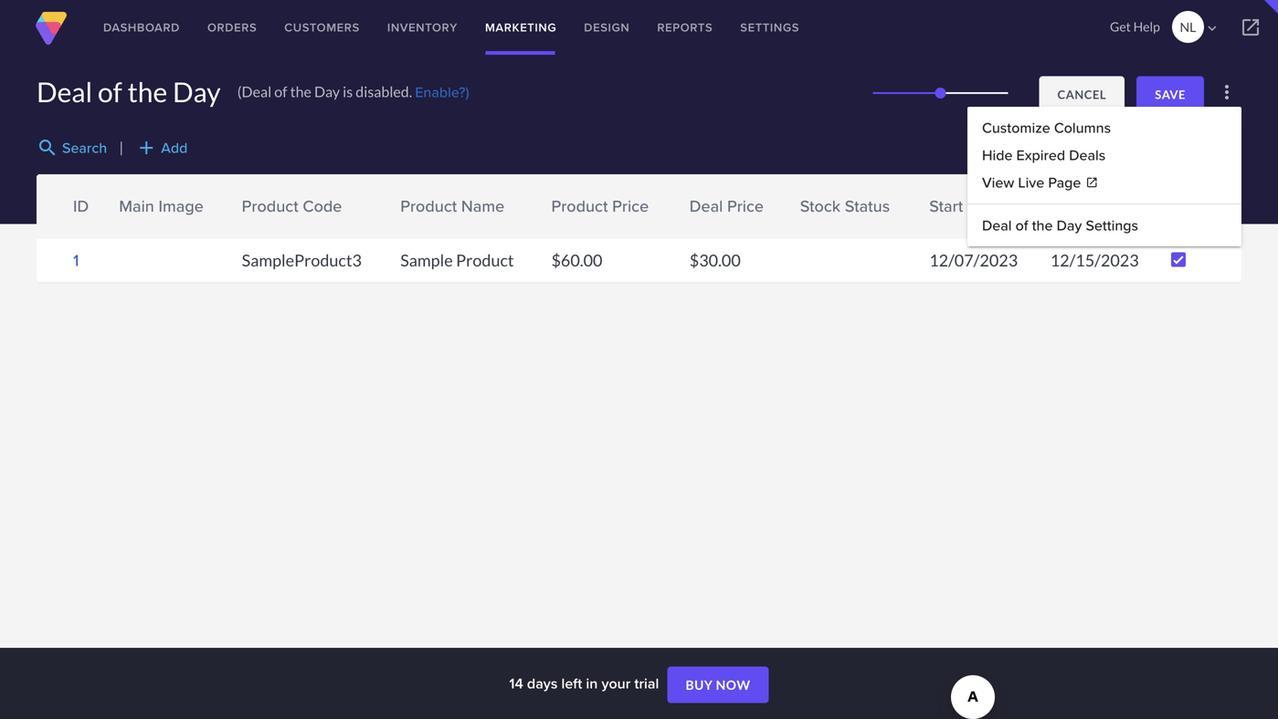 Task type: vqa. For each thing, say whether or not it's contained in the screenshot.
Redirects
no



Task type: locate. For each thing, give the bounding box(es) containing it.
price for product price
[[612, 194, 649, 218]]

delete
[[1172, 183, 1220, 207]]

product left name
[[400, 194, 457, 218]]

sample product
[[400, 250, 514, 270]]

dashboard link
[[90, 0, 194, 55]]

0 horizontal spatial date
[[967, 194, 1002, 218]]

product price link
[[551, 194, 649, 218]]

deal inside "  deal price"
[[690, 194, 723, 218]]


[[1204, 20, 1221, 36]]

columns
[[1054, 117, 1111, 138]]

1  from the left
[[229, 194, 245, 211]]

date right end
[[1083, 194, 1117, 218]]

view
[[982, 172, 1014, 193]]

 link for start date
[[916, 194, 934, 211]]

0 horizontal spatial settings
[[740, 19, 800, 36]]

dashboard
[[103, 19, 180, 36]]

0 horizontal spatial deal
[[37, 75, 92, 108]]

product for product code
[[242, 194, 299, 218]]

day for (deal of the day is disabled. enable?)
[[314, 82, 340, 100]]

1 horizontal spatial deal
[[690, 194, 723, 218]]

  start date
[[917, 194, 1002, 221]]

of up |
[[98, 75, 122, 108]]

 inside   product name
[[388, 204, 404, 221]]

2  from the left
[[388, 204, 404, 221]]

 inside the '  product code'
[[229, 204, 245, 221]]

deal for deal of the day
[[37, 75, 92, 108]]

4  link from the left
[[676, 204, 694, 221]]

date down view
[[967, 194, 1002, 218]]

1  link from the left
[[228, 204, 246, 221]]

page
[[1048, 172, 1081, 193]]

product
[[242, 194, 299, 218], [400, 194, 457, 218], [551, 194, 608, 218], [456, 250, 514, 270]]

hide expired deals link
[[982, 144, 1106, 166]]

product inside the '  product code'
[[242, 194, 299, 218]]






stock status element
[[791, 175, 920, 238]]

the right (deal
[[290, 82, 311, 100]]

 inside   product price
[[539, 194, 555, 211]]

14
[[509, 673, 523, 695]]

1 horizontal spatial 1
[[1111, 140, 1118, 154]]

 inside "  deal price"
[[677, 204, 693, 221]]

deal up $30.00
[[690, 194, 723, 218]]

left
[[561, 673, 582, 695]]

1 date from the left
[[967, 194, 1002, 218]]

day
[[173, 75, 221, 108], [314, 82, 340, 100], [1057, 215, 1082, 236]]

14 days left in your trial
[[509, 673, 663, 695]]

1 vertical spatial settings
[[1086, 215, 1139, 236]]

the
[[128, 75, 167, 108], [290, 82, 311, 100], [1032, 215, 1053, 236]]

4  link from the left
[[676, 194, 694, 211]]

of
[[98, 75, 122, 108], [274, 82, 287, 100], [1096, 140, 1106, 154], [1016, 215, 1028, 236]]

price
[[612, 194, 649, 218], [727, 194, 764, 218]]

 inside   stock status
[[787, 194, 804, 211]]

  product code
[[229, 194, 342, 221]]

6  link from the left
[[916, 194, 934, 211]]






deal price element
[[681, 175, 791, 238]]

day inside (deal of the day is disabled. enable?)
[[314, 82, 340, 100]]

2 horizontal spatial deal
[[982, 215, 1012, 236]]

price inside   product price
[[612, 194, 649, 218]]

5  link from the left
[[786, 194, 805, 211]]


[[229, 194, 245, 211], [388, 194, 404, 211], [539, 194, 555, 211], [677, 194, 693, 211], [787, 194, 804, 211], [917, 194, 933, 211]]

sample
[[400, 250, 453, 270]]

customize
[[982, 117, 1051, 138]]

product inside   product price
[[551, 194, 608, 218]]






product code element
[[233, 175, 391, 238]]

nl
[[1180, 19, 1196, 35]]

 link for product price
[[538, 204, 556, 221]]

search
[[37, 137, 58, 159]]

enable?)
[[415, 81, 469, 103]]

end date
[[1050, 194, 1117, 218]]

2  link from the left
[[387, 204, 405, 221]]

settings up the 12/15/2023 at the right top
[[1086, 215, 1139, 236]]

date
[[967, 194, 1002, 218], [1083, 194, 1117, 218]]

 link for product name
[[387, 194, 405, 211]]

 for product price
[[539, 204, 555, 221]]

sampleproduct3
[[242, 250, 362, 270]]

3  from the left
[[539, 194, 555, 211]]

 for deal price
[[677, 204, 693, 221]]

1 down 




id element
[[73, 248, 79, 272]]

of inside (deal of the day is disabled. enable?)
[[274, 82, 287, 100]]

 inside   start date
[[917, 194, 933, 211]]

1 horizontal spatial date
[[1083, 194, 1117, 218]]

of for deal of the day settings
[[1016, 215, 1028, 236]]

start
[[929, 194, 963, 218]]

 inside   product name
[[388, 194, 404, 211]]

main image
[[119, 194, 204, 218]]

2 horizontal spatial the
[[1032, 215, 1053, 236]]

search search
[[37, 137, 107, 159]]

inventory
[[387, 19, 458, 36]]

 for stock status
[[787, 204, 804, 221]]

 link for start date
[[916, 204, 934, 221]]

5  link from the left
[[786, 204, 805, 221]]

product left code
[[242, 194, 299, 218]]

2  link from the left
[[387, 194, 405, 211]]

deal of the day
[[37, 75, 221, 108]]

is
[[343, 82, 353, 100]]

1 horizontal spatial price
[[727, 194, 764, 218]]

1 vertical spatial 1
[[73, 248, 79, 272]]

1 price from the left
[[612, 194, 649, 218]]

settings
[[740, 19, 800, 36], [1086, 215, 1139, 236]]

 inside the '  product code'
[[229, 194, 245, 211]]

1 right deals
[[1111, 140, 1118, 154]]

nl 
[[1180, 19, 1221, 36]]

3  link from the left
[[538, 204, 556, 221]]

 for product code
[[229, 204, 245, 221]]

1 horizontal spatial day
[[314, 82, 340, 100]]

price up $30.00
[[727, 194, 764, 218]]

 inside "  deal price"
[[677, 194, 693, 211]]

price left "  deal price"
[[612, 194, 649, 218]]

5  from the left
[[787, 204, 804, 221]]

 link
[[228, 204, 246, 221], [387, 204, 405, 221], [538, 204, 556, 221], [676, 204, 694, 221], [786, 204, 805, 221], [916, 204, 934, 221]]

design
[[584, 19, 630, 36]]

add
[[135, 137, 157, 159]]

product up $60.00
[[551, 194, 608, 218]]

4  from the left
[[677, 194, 693, 211]]

the down view live page link
[[1032, 215, 1053, 236]]

add
[[161, 137, 188, 159]]

0 horizontal spatial day
[[173, 75, 221, 108]]

6  from the left
[[917, 194, 933, 211]]

end date link
[[1050, 194, 1117, 218]]

deal up "search search"
[[37, 75, 92, 108]]

cancel link
[[1039, 76, 1125, 113]]

main
[[119, 194, 154, 218]]

 inside   stock status
[[787, 204, 804, 221]]

0 horizontal spatial the
[[128, 75, 167, 108]]

0 vertical spatial settings
[[740, 19, 800, 36]]

deal of the day settings
[[982, 215, 1139, 236]]

2 horizontal spatial day
[[1057, 215, 1082, 236]]

buy now
[[686, 678, 751, 694]]

 inside   product price
[[539, 204, 555, 221]]

3  from the left
[[539, 204, 555, 221]]

product inside   product name
[[400, 194, 457, 218]]

id link
[[73, 194, 89, 218]]

 link for product code
[[228, 194, 246, 211]]

(deal of the day is disabled. enable?)
[[237, 81, 469, 103]]

trial
[[634, 673, 659, 695]]

of 1
[[1083, 140, 1118, 154]]

stock status link
[[800, 194, 890, 218]]

0 horizontal spatial price
[[612, 194, 649, 218]]

customers
[[284, 19, 360, 36]]

the up add
[[128, 75, 167, 108]]

 link
[[228, 194, 246, 211], [387, 194, 405, 211], [538, 194, 556, 211], [676, 194, 694, 211], [786, 194, 805, 211], [916, 194, 934, 211]]

0 vertical spatial 1
[[1111, 140, 1118, 154]]

1  from the left
[[229, 204, 245, 221]]

the inside (deal of the day is disabled. enable?)
[[290, 82, 311, 100]]

5  from the left
[[787, 194, 804, 211]]

marketing
[[485, 19, 557, 36]]

settings right reports
[[740, 19, 800, 36]]

 link
[[1223, 0, 1278, 55]]

 inside   start date
[[917, 204, 933, 221]]

4  from the left
[[677, 204, 693, 221]]

deal of the day settings link
[[982, 215, 1139, 236]]

3  link from the left
[[538, 194, 556, 211]]

12/15/2023
[[1050, 250, 1139, 270]]

1 link
[[73, 248, 79, 272]]

status
[[845, 194, 890, 218]]

add add
[[135, 137, 188, 159]]

of down columns
[[1096, 140, 1106, 154]]

6  link from the left
[[916, 204, 934, 221]]






id element
[[37, 175, 110, 238]]

of down live
[[1016, 215, 1028, 236]]

 for product code
[[229, 194, 245, 211]]

keyboard_arrow_right
[[1220, 138, 1242, 160]]

1  link from the left
[[228, 194, 246, 211]]

6  from the left
[[917, 204, 933, 221]]

your
[[602, 673, 631, 695]]

2  from the left
[[388, 194, 404, 211]]

1
[[1111, 140, 1118, 154], [73, 248, 79, 272]]

1 horizontal spatial the
[[290, 82, 311, 100]]

of right (deal
[[274, 82, 287, 100]]

deal up 12/07/2023
[[982, 215, 1012, 236]]

price inside "  deal price"
[[727, 194, 764, 218]]

of for deal of the day
[[98, 75, 122, 108]]

2 price from the left
[[727, 194, 764, 218]]

hide
[[982, 144, 1013, 166]]



Task type: describe. For each thing, give the bounding box(es) containing it.
product for product price
[[551, 194, 608, 218]]

  product price
[[539, 194, 649, 221]]

view live page link
[[982, 172, 1099, 193]]

 link for deal price
[[676, 194, 694, 211]]

 for product name
[[388, 194, 404, 211]]

id
[[73, 194, 89, 218]]

1 horizontal spatial settings
[[1086, 215, 1139, 236]]






start date element
[[920, 175, 1041, 238]]

more_vert
[[1216, 81, 1238, 103]]

price for deal price
[[727, 194, 764, 218]]

start date link
[[929, 194, 1002, 218]]

save
[[1155, 87, 1186, 102]]

  product name
[[388, 194, 505, 221]]

buy now link
[[667, 668, 769, 704]]

get help
[[1110, 19, 1160, 34]]


[[1240, 16, 1262, 38]]

 for stock status
[[787, 194, 804, 211]]

 for deal price
[[677, 194, 693, 211]]

more_vert button
[[1212, 78, 1242, 107]]

 for product name
[[388, 204, 404, 221]]

now
[[716, 678, 751, 694]]

 for product price
[[539, 194, 555, 211]]

$60.00
[[551, 250, 603, 270]]

code
[[303, 194, 342, 218]]

help
[[1134, 19, 1160, 34]]

2 date from the left
[[1083, 194, 1117, 218]]

the for deal of the day settings
[[1032, 215, 1053, 236]]

$30.00
[[690, 250, 741, 270]]

in
[[586, 673, 598, 695]]

  deal price
[[677, 194, 764, 221]]

save link
[[1137, 76, 1204, 113]]

 link for stock status
[[786, 194, 805, 211]]

of for (deal of the day is disabled. enable?)
[[274, 82, 287, 100]]

product down name
[[456, 250, 514, 270]]

 link for deal price
[[676, 204, 694, 221]]

image
[[159, 194, 204, 218]]

 for start date
[[917, 194, 933, 211]]

main image element
[[110, 175, 233, 238]]

the for (deal of the day is disabled. enable?)
[[290, 82, 311, 100]]

deal for deal of the day settings
[[982, 215, 1012, 236]]

day for deal of the day
[[173, 75, 221, 108]]

0 horizontal spatial 1
[[73, 248, 79, 272]]

 link for product name
[[387, 204, 405, 221]]

live
[[1018, 172, 1045, 193]]

product name link
[[400, 194, 505, 218]]

days
[[527, 673, 558, 695]]

  stock status
[[787, 194, 890, 221]]

day for deal of the day settings
[[1057, 215, 1082, 236]]

buy
[[686, 678, 713, 694]]

disabled.
[[356, 82, 412, 100]]

product for product name
[[400, 194, 457, 218]]

 link for product price
[[538, 194, 556, 211]]

enable?) link
[[415, 81, 469, 103]]

cancel
[[1058, 87, 1107, 102]]

stock
[[800, 194, 841, 218]]

search
[[62, 137, 107, 159]]

date inside   start date
[[967, 194, 1002, 218]]

orders
[[207, 19, 257, 36]]

deal price link
[[690, 194, 764, 218]]

the for deal of the day
[[128, 75, 167, 108]]

keyboard_arrow_right link
[[1220, 138, 1242, 160]]

expired
[[1017, 144, 1066, 166]]

deals
[[1069, 144, 1106, 166]]






product name element
[[391, 175, 542, 238]]

12/07/2023
[[929, 250, 1018, 270]]

product code link
[[242, 194, 342, 218]]

customize columns hide expired deals view live page
[[982, 117, 1111, 193]]

delete element
[[1162, 175, 1242, 238]]

 link for product code
[[228, 204, 246, 221]]






product price element
[[542, 175, 681, 238]]

 for start date
[[917, 204, 933, 221]]

get
[[1110, 19, 1131, 34]]

name
[[461, 194, 505, 218]]

customize columns link
[[982, 117, 1111, 138]]

(deal
[[237, 82, 272, 100]]






end date element
[[1041, 175, 1162, 238]]

 link for stock status
[[786, 204, 805, 221]]

|
[[119, 138, 123, 156]]

end
[[1050, 194, 1079, 218]]

reports
[[657, 19, 713, 36]]



